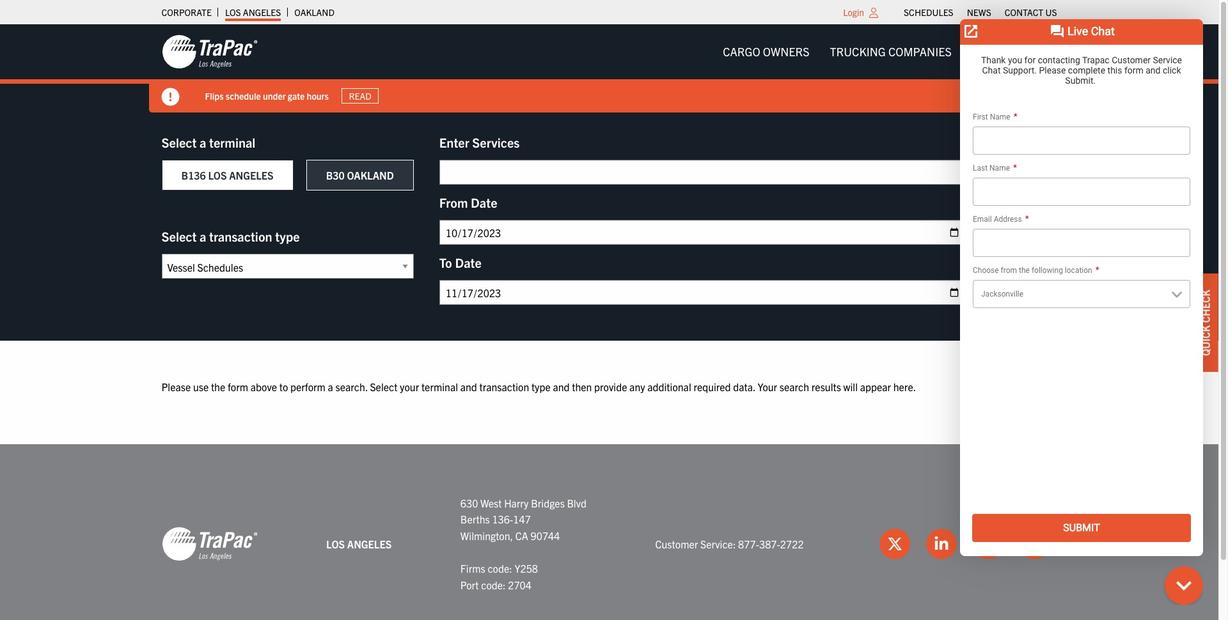 Task type: locate. For each thing, give the bounding box(es) containing it.
and right your
[[460, 381, 477, 393]]

0 vertical spatial code:
[[488, 562, 512, 575]]

corporate link
[[161, 3, 212, 21]]

630
[[460, 497, 478, 510]]

a
[[200, 134, 206, 150], [200, 228, 206, 244], [328, 381, 333, 393]]

trucking
[[830, 44, 886, 59]]

date for from date
[[471, 194, 497, 210]]

1 vertical spatial select
[[161, 228, 197, 244]]

To Date date field
[[439, 280, 966, 305]]

oakland
[[294, 6, 334, 18], [347, 169, 394, 182]]

check
[[1002, 143, 1037, 156], [1199, 290, 1212, 323]]

select down b136
[[161, 228, 197, 244]]

menu bar
[[897, 3, 1064, 21], [713, 39, 1067, 65]]

news
[[967, 6, 991, 18]]

code: right port
[[481, 579, 506, 591]]

date right from
[[471, 194, 497, 210]]

results
[[812, 381, 841, 393]]

0 vertical spatial a
[[200, 134, 206, 150]]

footer
[[0, 444, 1218, 620]]

los angeles link
[[225, 3, 281, 21]]

1 horizontal spatial transaction
[[479, 381, 529, 393]]

2 and from the left
[[553, 381, 570, 393]]

under
[[263, 90, 286, 101]]

schedule
[[226, 90, 261, 101]]

1 vertical spatial check
[[1199, 290, 1212, 323]]

shipping
[[972, 44, 1024, 59]]

use
[[193, 381, 209, 393]]

from
[[439, 194, 468, 210]]

flips schedule under gate hours
[[205, 90, 329, 101]]

0 vertical spatial oakland
[[294, 6, 334, 18]]

0 horizontal spatial and
[[460, 381, 477, 393]]

1 vertical spatial type
[[531, 381, 551, 393]]

select a transaction type
[[161, 228, 300, 244]]

a up b136
[[200, 134, 206, 150]]

terminal up the b136 los angeles
[[209, 134, 255, 150]]

0 vertical spatial date
[[471, 194, 497, 210]]

los angeles image
[[161, 34, 257, 70], [161, 527, 257, 562]]

customer
[[655, 538, 698, 550]]

check inside button
[[1002, 143, 1037, 156]]

banner containing cargo owners
[[0, 24, 1228, 113]]

1 vertical spatial los angeles image
[[161, 527, 257, 562]]

0 horizontal spatial transaction
[[209, 228, 272, 244]]

0 vertical spatial select
[[161, 134, 197, 150]]

menu bar down light image on the top of page
[[713, 39, 1067, 65]]

blvd
[[567, 497, 586, 510]]

ca
[[515, 529, 528, 542]]

1 los angeles image from the top
[[161, 34, 257, 70]]

login link
[[843, 6, 864, 18]]

wilmington,
[[460, 529, 513, 542]]

1 vertical spatial date
[[455, 255, 482, 271]]

date right to
[[455, 255, 482, 271]]

service:
[[700, 538, 736, 550]]

trucking companies
[[830, 44, 952, 59]]

check button
[[992, 135, 1057, 165]]

1 horizontal spatial oakland
[[347, 169, 394, 182]]

los angeles
[[225, 6, 281, 18], [326, 538, 392, 550]]

1 vertical spatial transaction
[[479, 381, 529, 393]]

angeles
[[243, 6, 281, 18], [229, 169, 274, 182], [347, 538, 392, 550]]

harry
[[504, 497, 529, 510]]

0 vertical spatial terminal
[[209, 134, 255, 150]]

a left search.
[[328, 381, 333, 393]]

port
[[460, 579, 479, 591]]

to
[[279, 381, 288, 393]]

date for to date
[[455, 255, 482, 271]]

select up b136
[[161, 134, 197, 150]]

additional
[[647, 381, 691, 393]]

oakland right los angeles link at the left
[[294, 6, 334, 18]]

select left your
[[370, 381, 397, 393]]

1 vertical spatial a
[[200, 228, 206, 244]]

1 horizontal spatial and
[[553, 381, 570, 393]]

and
[[460, 381, 477, 393], [553, 381, 570, 393]]

a for terminal
[[200, 134, 206, 150]]

1 vertical spatial menu bar
[[713, 39, 1067, 65]]

los
[[225, 6, 241, 18], [208, 169, 227, 182], [326, 538, 345, 550]]

a down b136
[[200, 228, 206, 244]]

oakland link
[[294, 3, 334, 21]]

terminal
[[209, 134, 255, 150], [421, 381, 458, 393]]

1 horizontal spatial check
[[1199, 290, 1212, 323]]

a for transaction
[[200, 228, 206, 244]]

terminal right your
[[421, 381, 458, 393]]

From Date date field
[[439, 220, 966, 245]]

y258
[[514, 562, 538, 575]]

1 vertical spatial terminal
[[421, 381, 458, 393]]

type
[[275, 228, 300, 244], [531, 381, 551, 393]]

enter services
[[439, 134, 520, 150]]

0 vertical spatial check
[[1002, 143, 1037, 156]]

then
[[572, 381, 592, 393]]

here.
[[893, 381, 916, 393]]

0 horizontal spatial check
[[1002, 143, 1037, 156]]

above
[[251, 381, 277, 393]]

date
[[471, 194, 497, 210], [455, 255, 482, 271]]

1 vertical spatial los angeles
[[326, 538, 392, 550]]

0 horizontal spatial oakland
[[294, 6, 334, 18]]

0 vertical spatial menu bar
[[897, 3, 1064, 21]]

banner
[[0, 24, 1228, 113]]

menu bar containing schedules
[[897, 3, 1064, 21]]

0 vertical spatial transaction
[[209, 228, 272, 244]]

select a terminal
[[161, 134, 255, 150]]

select
[[161, 134, 197, 150], [161, 228, 197, 244], [370, 381, 397, 393]]

1 vertical spatial oakland
[[347, 169, 394, 182]]

oakland right the "b30"
[[347, 169, 394, 182]]

code: up 2704
[[488, 562, 512, 575]]

cargo owners
[[723, 44, 809, 59]]

and left then
[[553, 381, 570, 393]]

code:
[[488, 562, 512, 575], [481, 579, 506, 591]]

contact us link
[[1005, 3, 1057, 21]]

menu bar up shipping
[[897, 3, 1064, 21]]

us
[[1045, 6, 1057, 18]]

corporate
[[161, 6, 212, 18]]

0 horizontal spatial terminal
[[209, 134, 255, 150]]

0 vertical spatial los angeles
[[225, 6, 281, 18]]

shipping lines link
[[962, 39, 1067, 65]]

0 vertical spatial los angeles image
[[161, 34, 257, 70]]

1 horizontal spatial type
[[531, 381, 551, 393]]

0 vertical spatial type
[[275, 228, 300, 244]]



Task type: describe. For each thing, give the bounding box(es) containing it.
form
[[228, 381, 248, 393]]

menu bar containing cargo owners
[[713, 39, 1067, 65]]

quick
[[1199, 325, 1212, 356]]

1 and from the left
[[460, 381, 477, 393]]

2 vertical spatial angeles
[[347, 538, 392, 550]]

the
[[211, 381, 225, 393]]

your
[[758, 381, 777, 393]]

quick check
[[1199, 290, 1212, 356]]

select for select a transaction type
[[161, 228, 197, 244]]

1 vertical spatial los
[[208, 169, 227, 182]]

2704
[[508, 579, 531, 591]]

schedules link
[[904, 3, 953, 21]]

b30 oakland
[[326, 169, 394, 182]]

b136 los angeles
[[181, 169, 274, 182]]

contact us
[[1005, 6, 1057, 18]]

2 vertical spatial a
[[328, 381, 333, 393]]

90744
[[531, 529, 560, 542]]

2 vertical spatial select
[[370, 381, 397, 393]]

light image
[[869, 8, 878, 18]]

enter
[[439, 134, 469, 150]]

solid image
[[1037, 145, 1047, 155]]

877-
[[738, 538, 759, 550]]

search.
[[335, 381, 368, 393]]

387-
[[759, 538, 780, 550]]

1 vertical spatial code:
[[481, 579, 506, 591]]

data.
[[733, 381, 755, 393]]

news link
[[967, 3, 991, 21]]

any
[[629, 381, 645, 393]]

1 horizontal spatial los angeles
[[326, 538, 392, 550]]

0 horizontal spatial type
[[275, 228, 300, 244]]

west
[[480, 497, 502, 510]]

berths
[[460, 513, 490, 526]]

companies
[[888, 44, 952, 59]]

hours
[[307, 90, 329, 101]]

firms
[[460, 562, 485, 575]]

cargo owners link
[[713, 39, 820, 65]]

1 vertical spatial angeles
[[229, 169, 274, 182]]

services
[[472, 134, 520, 150]]

please
[[161, 381, 191, 393]]

trucking companies link
[[820, 39, 962, 65]]

schedules
[[904, 6, 953, 18]]

2 los angeles image from the top
[[161, 527, 257, 562]]

read link
[[342, 88, 379, 104]]

flips
[[205, 90, 224, 101]]

lines
[[1026, 44, 1057, 59]]

b136
[[181, 169, 206, 182]]

read
[[349, 90, 371, 102]]

will
[[843, 381, 858, 393]]

Enter Services text field
[[439, 160, 966, 185]]

solid image
[[161, 88, 179, 106]]

customer service: 877-387-2722
[[655, 538, 804, 550]]

to date
[[439, 255, 482, 271]]

perform
[[290, 381, 325, 393]]

0 vertical spatial angeles
[[243, 6, 281, 18]]

b30
[[326, 169, 345, 182]]

select for select a terminal
[[161, 134, 197, 150]]

firms code:  y258 port code:  2704
[[460, 562, 538, 591]]

search
[[780, 381, 809, 393]]

shipping lines
[[972, 44, 1057, 59]]

footer containing 630 west harry bridges blvd
[[0, 444, 1218, 620]]

appear
[[860, 381, 891, 393]]

your
[[400, 381, 419, 393]]

owners
[[763, 44, 809, 59]]

630 west harry bridges blvd berths 136-147 wilmington, ca 90744
[[460, 497, 586, 542]]

please use the form above to perform a search. select your terminal and transaction type and then provide any additional required data. your search results will appear here.
[[161, 381, 916, 393]]

quick check link
[[1193, 274, 1218, 372]]

2722
[[780, 538, 804, 550]]

0 horizontal spatial los angeles
[[225, 6, 281, 18]]

required
[[694, 381, 731, 393]]

gate
[[288, 90, 305, 101]]

1 horizontal spatial terminal
[[421, 381, 458, 393]]

136-
[[492, 513, 513, 526]]

0 vertical spatial los
[[225, 6, 241, 18]]

147
[[513, 513, 531, 526]]

to
[[439, 255, 452, 271]]

login
[[843, 6, 864, 18]]

from date
[[439, 194, 497, 210]]

contact
[[1005, 6, 1043, 18]]

bridges
[[531, 497, 565, 510]]

provide
[[594, 381, 627, 393]]

2 vertical spatial los
[[326, 538, 345, 550]]

cargo
[[723, 44, 760, 59]]



Task type: vqa. For each thing, say whether or not it's contained in the screenshot.
USE
yes



